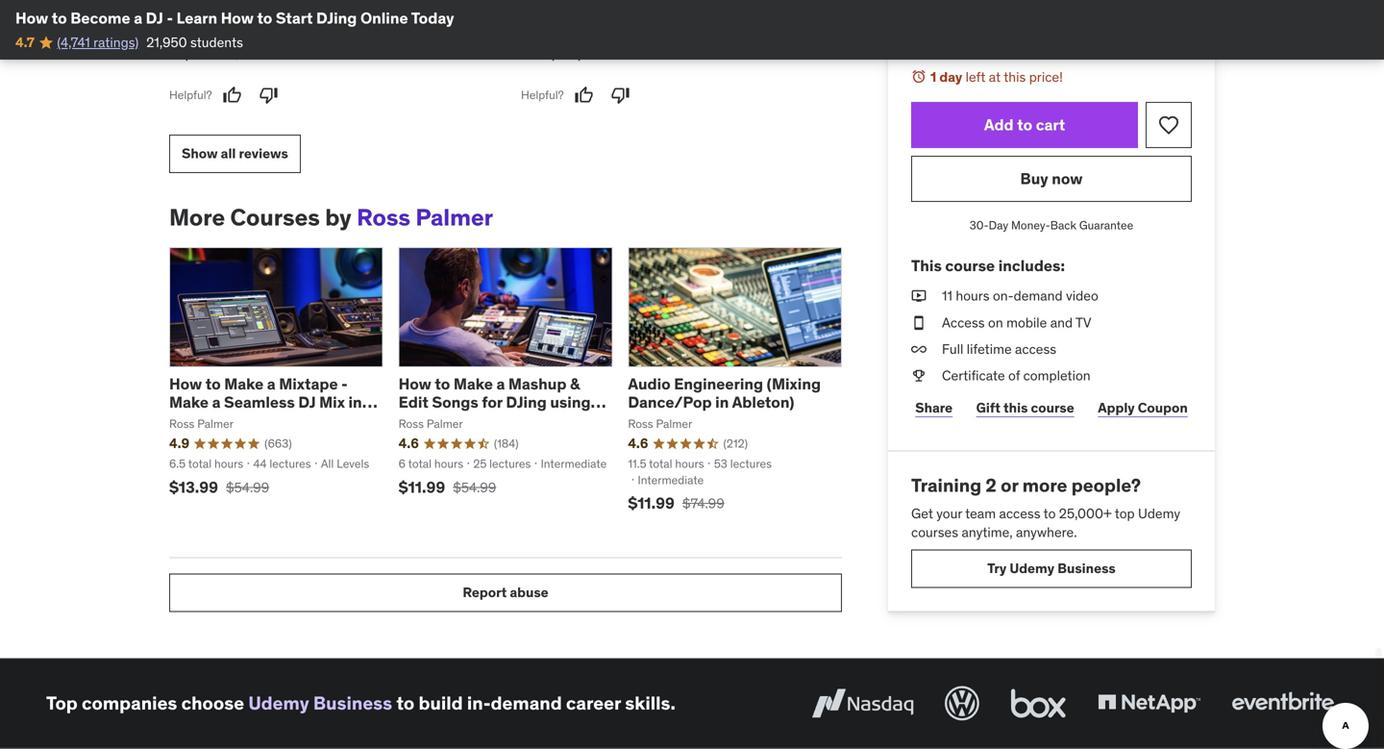 Task type: vqa. For each thing, say whether or not it's contained in the screenshot.
Public (0) button
no



Task type: locate. For each thing, give the bounding box(es) containing it.
1 horizontal spatial lectures
[[490, 456, 531, 471]]

4.6 up 11.5
[[628, 435, 649, 452]]

to left seamless
[[206, 374, 221, 394]]

course inside i have very much changed my opinion on this course and would recommend it to people of all levels.
[[626, 21, 672, 41]]

1 vertical spatial xsmall image
[[912, 366, 927, 385]]

helpful?
[[169, 88, 212, 102], [521, 88, 564, 102]]

audio
[[628, 374, 671, 394]]

ross palmer down the edit
[[399, 416, 463, 431]]

xsmall image
[[912, 313, 927, 332], [912, 340, 927, 359]]

total right 6
[[408, 456, 432, 471]]

2 horizontal spatial make
[[454, 374, 493, 394]]

ross down dance/pop
[[628, 416, 654, 431]]

$11.99
[[399, 477, 445, 497], [628, 493, 675, 513]]

0 vertical spatial demand
[[1014, 287, 1063, 305]]

dance/pop
[[628, 393, 712, 412]]

volkswagen image
[[942, 682, 984, 725]]

1 vertical spatial this
[[1004, 68, 1027, 86]]

1 horizontal spatial $11.99
[[628, 493, 675, 513]]

xsmall image for certificate
[[912, 366, 927, 385]]

this right gift
[[1004, 399, 1029, 417]]

3 lectures from the left
[[731, 456, 772, 471]]

of
[[602, 42, 616, 62], [1009, 367, 1021, 384]]

netapp image
[[1095, 682, 1205, 725]]

to right it
[[534, 42, 548, 62]]

$54.99 down 25
[[453, 479, 497, 496]]

all levels
[[321, 456, 370, 471]]

0 vertical spatial djing
[[316, 8, 357, 28]]

a inside how to make a mashup & edit songs for djing using ableton
[[497, 374, 505, 394]]

- inside how to make a mixtape - make a seamless dj mix in ableton
[[342, 374, 348, 394]]

of right the people
[[602, 42, 616, 62]]

to
[[52, 8, 67, 28], [257, 8, 273, 28], [534, 42, 548, 62], [1018, 115, 1033, 135], [206, 374, 221, 394], [435, 374, 450, 394], [1044, 505, 1056, 522], [397, 692, 415, 715]]

mark review by jarno g. as helpful image
[[223, 86, 242, 105]]

2 horizontal spatial lectures
[[731, 456, 772, 471]]

lectures down 184 reviews element
[[490, 456, 531, 471]]

1 vertical spatial djing
[[506, 393, 547, 412]]

this right at
[[1004, 68, 1027, 86]]

i left the love
[[243, 42, 247, 62]]

top
[[46, 692, 78, 715]]

1 vertical spatial business
[[313, 692, 393, 715]]

0 horizontal spatial and
[[363, 21, 389, 41]]

ross
[[349, 42, 383, 62], [357, 203, 411, 232], [169, 416, 195, 431], [399, 416, 424, 431], [628, 416, 654, 431]]

course
[[169, 21, 216, 41], [626, 21, 672, 41], [946, 256, 996, 276], [1032, 399, 1075, 417]]

hours for audio engineering (mixing dance/pop in ableton)
[[676, 456, 705, 471]]

$54.99 for $13.99
[[226, 479, 269, 496]]

today
[[411, 8, 454, 28]]

0 horizontal spatial helpful?
[[169, 88, 212, 102]]

this course is so comprehensive and well explained, i love it!
[[169, 0, 474, 62]]

1 vertical spatial xsmall image
[[912, 340, 927, 359]]

access down mobile
[[1016, 340, 1057, 358]]

people?
[[1072, 474, 1142, 497]]

demand left career
[[491, 692, 562, 715]]

make right the edit
[[454, 374, 493, 394]]

show all reviews
[[182, 145, 288, 162]]

xsmall image left access
[[912, 313, 927, 332]]

xsmall image left 11
[[912, 287, 927, 306]]

in left ableton)
[[716, 393, 729, 412]]

0 horizontal spatial of
[[602, 42, 616, 62]]

make left mixtape
[[224, 374, 264, 394]]

djing right for
[[506, 393, 547, 412]]

hours up $11.99 $54.99
[[435, 456, 464, 471]]

udemy inside "link"
[[1010, 560, 1055, 577]]

show
[[182, 145, 218, 162]]

$54.99 down 44
[[226, 479, 269, 496]]

1 xsmall image from the top
[[912, 313, 927, 332]]

0 vertical spatial this
[[446, 0, 474, 19]]

$11.99 down 11.5
[[628, 493, 675, 513]]

0 vertical spatial all
[[620, 42, 635, 62]]

1 $54.99 from the left
[[226, 479, 269, 496]]

1 vertical spatial i
[[243, 42, 247, 62]]

2 $54.99 from the left
[[453, 479, 497, 496]]

djing up thanks
[[316, 8, 357, 28]]

on inside i have very much changed my opinion on this course and would recommend it to people of all levels.
[[576, 21, 593, 41]]

6.5
[[169, 456, 186, 471]]

$74.99
[[683, 495, 725, 512]]

business left build
[[313, 692, 393, 715]]

mixtape
[[279, 374, 338, 394]]

this down have
[[597, 21, 622, 41]]

0 horizontal spatial this
[[446, 0, 474, 19]]

$11.99 down 6 total hours
[[399, 477, 445, 497]]

how for how to make a mashup & edit songs for djing using ableton
[[399, 374, 432, 394]]

0 vertical spatial udemy
[[1139, 505, 1181, 522]]

of down the full lifetime access
[[1009, 367, 1021, 384]]

$54.99 inside $11.99 $54.99
[[453, 479, 497, 496]]

and left tv
[[1051, 314, 1073, 331]]

1 horizontal spatial $54.99
[[453, 479, 497, 496]]

2 xsmall image from the top
[[912, 340, 927, 359]]

0 horizontal spatial i
[[243, 42, 247, 62]]

0 vertical spatial i
[[587, 0, 591, 19]]

1 horizontal spatial udemy
[[1010, 560, 1055, 577]]

more
[[1023, 474, 1068, 497]]

show all reviews button
[[169, 135, 301, 173]]

is
[[219, 21, 231, 41]]

1 horizontal spatial djing
[[506, 393, 547, 412]]

2 horizontal spatial udemy
[[1139, 505, 1181, 522]]

total right 6.5
[[188, 456, 212, 471]]

course down the very in the top of the page
[[626, 21, 672, 41]]

xsmall image
[[912, 287, 927, 306], [912, 366, 927, 385]]

1 horizontal spatial all
[[620, 42, 635, 62]]

1 horizontal spatial 4.6
[[628, 435, 649, 452]]

all inside i have very much changed my opinion on this course and would recommend it to people of all levels.
[[620, 42, 635, 62]]

0 vertical spatial intermediate
[[541, 456, 607, 471]]

and down much
[[676, 21, 701, 41]]

well
[[392, 21, 419, 41]]

helpful? left the mark review by ben s. as helpful icon
[[521, 88, 564, 102]]

1 ross palmer from the left
[[169, 416, 234, 431]]

now
[[1052, 169, 1083, 189]]

1 horizontal spatial in
[[716, 393, 729, 412]]

total for how to make a mixtape - make a seamless dj mix in ableton
[[188, 456, 212, 471]]

intermediate down using
[[541, 456, 607, 471]]

palmer inside audio engineering (mixing dance/pop in ableton) ross palmer
[[656, 416, 693, 431]]

0 horizontal spatial ableton
[[169, 411, 227, 431]]

ableton)
[[732, 393, 795, 412]]

$54.99 for $11.99
[[453, 479, 497, 496]]

ableton up 6 total hours
[[399, 411, 456, 431]]

0 vertical spatial xsmall image
[[912, 313, 927, 332]]

1 vertical spatial udemy
[[1010, 560, 1055, 577]]

0 horizontal spatial $54.99
[[226, 479, 269, 496]]

0 horizontal spatial lectures
[[270, 456, 311, 471]]

this
[[597, 21, 622, 41], [1004, 68, 1027, 86], [1004, 399, 1029, 417]]

1 vertical spatial intermediate
[[638, 473, 704, 487]]

so
[[234, 21, 250, 41]]

report abuse
[[463, 584, 549, 601]]

video
[[1067, 287, 1099, 305]]

lectures for for
[[490, 456, 531, 471]]

1 vertical spatial demand
[[491, 692, 562, 715]]

and up thanks ross palmer
[[363, 21, 389, 41]]

2 vertical spatial this
[[1004, 399, 1029, 417]]

price!
[[1030, 68, 1064, 86]]

ableton up 4.9
[[169, 411, 227, 431]]

2 lectures from the left
[[490, 456, 531, 471]]

0 horizontal spatial 4.6
[[399, 435, 419, 452]]

0 horizontal spatial ross palmer
[[169, 416, 234, 431]]

0 horizontal spatial on
[[576, 21, 593, 41]]

0 vertical spatial -
[[167, 8, 173, 28]]

ratings)
[[93, 34, 139, 51]]

$11.99 for how to make a mashup & edit songs for djing using ableton
[[399, 477, 445, 497]]

4.6 up 6
[[399, 435, 419, 452]]

hours left 53
[[676, 456, 705, 471]]

on up the people
[[576, 21, 593, 41]]

1 vertical spatial access
[[1000, 505, 1041, 522]]

xsmall image up the share
[[912, 366, 927, 385]]

includes:
[[999, 256, 1066, 276]]

total right 11.5
[[649, 456, 673, 471]]

0 vertical spatial access
[[1016, 340, 1057, 358]]

1 in from the left
[[349, 393, 362, 412]]

0 horizontal spatial dj
[[146, 8, 163, 28]]

become
[[70, 8, 130, 28]]

box image
[[1007, 682, 1071, 725]]

0 vertical spatial xsmall image
[[912, 287, 927, 306]]

11.5 total hours
[[628, 456, 705, 471]]

$13.99 $54.99
[[169, 477, 269, 497]]

dj up 21,950
[[146, 8, 163, 28]]

1 horizontal spatial and
[[676, 21, 701, 41]]

a for mashup
[[497, 374, 505, 394]]

apply coupon
[[1099, 399, 1189, 417]]

2 total from the left
[[408, 456, 432, 471]]

to up anywhere.
[[1044, 505, 1056, 522]]

lectures inside 53 lectures intermediate
[[731, 456, 772, 471]]

back
[[1051, 218, 1077, 233]]

ableton inside how to make a mixtape - make a seamless dj mix in ableton
[[169, 411, 227, 431]]

access
[[1016, 340, 1057, 358], [1000, 505, 1041, 522]]

a up ratings)
[[134, 8, 142, 28]]

0 vertical spatial of
[[602, 42, 616, 62]]

add to cart button
[[912, 102, 1139, 148]]

udemy right choose
[[248, 692, 309, 715]]

this for this course is so comprehensive and well explained, i love it!
[[446, 0, 474, 19]]

184 reviews element
[[494, 436, 519, 452]]

$54.99
[[226, 479, 269, 496], [453, 479, 497, 496]]

this inside this course is so comprehensive and well explained, i love it!
[[446, 0, 474, 19]]

0 vertical spatial on
[[576, 21, 593, 41]]

i inside this course is so comprehensive and well explained, i love it!
[[243, 42, 247, 62]]

on up the full lifetime access
[[989, 314, 1004, 331]]

top companies choose udemy business to build in-demand career skills.
[[46, 692, 676, 715]]

learn
[[177, 8, 218, 28]]

using
[[550, 393, 591, 412]]

try udemy business
[[988, 560, 1116, 577]]

ross right by
[[357, 203, 411, 232]]

0 horizontal spatial all
[[221, 145, 236, 162]]

1 horizontal spatial ross palmer
[[399, 416, 463, 431]]

intermediate
[[541, 456, 607, 471], [638, 473, 704, 487]]

xsmall image left full
[[912, 340, 927, 359]]

helpful? for the mark review by ben s. as helpful icon
[[521, 88, 564, 102]]

business down anywhere.
[[1058, 560, 1116, 577]]

intermediate down 11.5 total hours
[[638, 473, 704, 487]]

1 total from the left
[[188, 456, 212, 471]]

3 total from the left
[[649, 456, 673, 471]]

to up the (4,741
[[52, 8, 67, 28]]

0 horizontal spatial business
[[313, 692, 393, 715]]

explained,
[[169, 42, 239, 62]]

1 vertical spatial this
[[912, 256, 942, 276]]

1 horizontal spatial ableton
[[399, 411, 456, 431]]

$11.99 $54.99
[[399, 477, 497, 497]]

2 horizontal spatial total
[[649, 456, 673, 471]]

udemy right try
[[1010, 560, 1055, 577]]

and
[[363, 21, 389, 41], [676, 21, 701, 41], [1051, 314, 1073, 331]]

to inside 'button'
[[1018, 115, 1033, 135]]

access on mobile and tv
[[943, 314, 1092, 331]]

0 vertical spatial this
[[597, 21, 622, 41]]

to right the edit
[[435, 374, 450, 394]]

1 horizontal spatial total
[[408, 456, 432, 471]]

2 4.6 from the left
[[628, 435, 649, 452]]

all left levels.
[[620, 42, 635, 62]]

dj left mix
[[298, 393, 316, 412]]

2 ross palmer from the left
[[399, 416, 463, 431]]

1 helpful? from the left
[[169, 88, 212, 102]]

1 xsmall image from the top
[[912, 287, 927, 306]]

- up 21,950
[[167, 8, 173, 28]]

$11.99 for audio engineering (mixing dance/pop in ableton)
[[628, 493, 675, 513]]

total for how to make a mashup & edit songs for djing using ableton
[[408, 456, 432, 471]]

1 horizontal spatial dj
[[298, 393, 316, 412]]

skills.
[[625, 692, 676, 715]]

opinion
[[521, 21, 572, 41]]

a left mashup
[[497, 374, 505, 394]]

mashup
[[509, 374, 567, 394]]

i left have
[[587, 0, 591, 19]]

2 helpful? from the left
[[521, 88, 564, 102]]

1 vertical spatial -
[[342, 374, 348, 394]]

how up 4.7
[[15, 8, 48, 28]]

- right mixtape
[[342, 374, 348, 394]]

1 ableton from the left
[[169, 411, 227, 431]]

all inside button
[[221, 145, 236, 162]]

1 horizontal spatial business
[[1058, 560, 1116, 577]]

how inside how to make a mashup & edit songs for djing using ableton
[[399, 374, 432, 394]]

30-day money-back guarantee
[[970, 218, 1134, 233]]

2 xsmall image from the top
[[912, 366, 927, 385]]

2 vertical spatial udemy
[[248, 692, 309, 715]]

1 vertical spatial of
[[1009, 367, 1021, 384]]

0 vertical spatial dj
[[146, 8, 163, 28]]

demand up mobile
[[1014, 287, 1063, 305]]

how left songs
[[399, 374, 432, 394]]

0 horizontal spatial intermediate
[[541, 456, 607, 471]]

1 lectures from the left
[[270, 456, 311, 471]]

this for this course includes:
[[912, 256, 942, 276]]

in right mix
[[349, 393, 362, 412]]

business
[[1058, 560, 1116, 577], [313, 692, 393, 715]]

report
[[463, 584, 507, 601]]

would
[[705, 21, 746, 41]]

1 4.6 from the left
[[399, 435, 419, 452]]

eventbrite image
[[1228, 682, 1339, 725]]

more courses by ross palmer
[[169, 203, 494, 232]]

ross palmer up 4.9
[[169, 416, 234, 431]]

1 horizontal spatial on
[[989, 314, 1004, 331]]

udemy right the top
[[1139, 505, 1181, 522]]

all right the show
[[221, 145, 236, 162]]

(4,741
[[57, 34, 90, 51]]

1 horizontal spatial this
[[912, 256, 942, 276]]

21,950
[[146, 34, 187, 51]]

course up explained,
[[169, 21, 216, 41]]

(4,741 ratings)
[[57, 34, 139, 51]]

day
[[989, 218, 1009, 233]]

0 horizontal spatial -
[[167, 8, 173, 28]]

certificate
[[943, 367, 1006, 384]]

0 vertical spatial business
[[1058, 560, 1116, 577]]

helpful? left mark review by jarno g. as helpful image
[[169, 88, 212, 102]]

2 ableton from the left
[[399, 411, 456, 431]]

lectures down "212 reviews" element
[[731, 456, 772, 471]]

to inside how to make a mixtape - make a seamless dj mix in ableton
[[206, 374, 221, 394]]

0 horizontal spatial total
[[188, 456, 212, 471]]

make up 4.9
[[169, 393, 209, 412]]

2 in from the left
[[716, 393, 729, 412]]

a left mixtape
[[267, 374, 276, 394]]

comprehensive
[[254, 21, 359, 41]]

make
[[224, 374, 264, 394], [454, 374, 493, 394], [169, 393, 209, 412]]

1 horizontal spatial intermediate
[[638, 473, 704, 487]]

course up 11
[[946, 256, 996, 276]]

ross inside audio engineering (mixing dance/pop in ableton) ross palmer
[[628, 416, 654, 431]]

25,000+
[[1060, 505, 1112, 522]]

left
[[966, 68, 986, 86]]

people
[[552, 42, 599, 62]]

how inside how to make a mixtape - make a seamless dj mix in ableton
[[169, 374, 202, 394]]

lectures down 663 reviews element
[[270, 456, 311, 471]]

1 vertical spatial all
[[221, 145, 236, 162]]

1 horizontal spatial i
[[587, 0, 591, 19]]

access down or
[[1000, 505, 1041, 522]]

0 horizontal spatial $11.99
[[399, 477, 445, 497]]

make for seamless
[[224, 374, 264, 394]]

make inside how to make a mashup & edit songs for djing using ableton
[[454, 374, 493, 394]]

1 horizontal spatial helpful?
[[521, 88, 564, 102]]

1 horizontal spatial -
[[342, 374, 348, 394]]

hours up $13.99 $54.99
[[215, 456, 244, 471]]

0 horizontal spatial in
[[349, 393, 362, 412]]

add
[[985, 115, 1014, 135]]

$54.99 inside $13.99 $54.99
[[226, 479, 269, 496]]

seamless
[[224, 393, 295, 412]]

full lifetime access
[[943, 340, 1057, 358]]

1 vertical spatial dj
[[298, 393, 316, 412]]

4.6 for how to make a mashup & edit songs for djing using ableton
[[399, 435, 419, 452]]

2 horizontal spatial and
[[1051, 314, 1073, 331]]

to left the cart
[[1018, 115, 1033, 135]]

apply
[[1099, 399, 1136, 417]]

1 horizontal spatial make
[[224, 374, 264, 394]]

how up 4.9
[[169, 374, 202, 394]]

wishlist image
[[1158, 114, 1181, 137]]



Task type: describe. For each thing, give the bounding box(es) containing it.
25 lectures
[[474, 456, 531, 471]]

career
[[566, 692, 621, 715]]

53 lectures intermediate
[[638, 456, 772, 487]]

levels.
[[639, 42, 681, 62]]

11
[[943, 287, 953, 305]]

courses
[[912, 524, 959, 541]]

coupon
[[1139, 399, 1189, 417]]

for
[[482, 393, 503, 412]]

this course includes:
[[912, 256, 1066, 276]]

companies
[[82, 692, 177, 715]]

love
[[251, 42, 279, 62]]

6 total hours
[[399, 456, 464, 471]]

access inside training 2 or more people? get your team access to 25,000+ top udemy courses anytime, anywhere.
[[1000, 505, 1041, 522]]

hours for how to make a mashup & edit songs for djing using ableton
[[435, 456, 464, 471]]

25
[[474, 456, 487, 471]]

4.9
[[169, 435, 190, 452]]

udemy business link
[[248, 692, 393, 715]]

certificate of completion
[[943, 367, 1091, 384]]

ross down the edit
[[399, 416, 424, 431]]

4.6 for audio engineering (mixing dance/pop in ableton)
[[628, 435, 649, 452]]

edit
[[399, 393, 429, 412]]

lifetime
[[967, 340, 1012, 358]]

to left build
[[397, 692, 415, 715]]

udemy inside training 2 or more people? get your team access to 25,000+ top udemy courses anytime, anywhere.
[[1139, 505, 1181, 522]]

anywhere.
[[1017, 524, 1078, 541]]

21,950 students
[[146, 34, 243, 51]]

- for dj
[[167, 8, 173, 28]]

have
[[594, 0, 627, 19]]

mark review by jarno g. as unhelpful image
[[259, 86, 279, 105]]

(184)
[[494, 436, 519, 451]]

1 horizontal spatial demand
[[1014, 287, 1063, 305]]

2
[[986, 474, 997, 497]]

in inside how to make a mixtape - make a seamless dj mix in ableton
[[349, 393, 362, 412]]

and inside i have very much changed my opinion on this course and would recommend it to people of all levels.
[[676, 21, 701, 41]]

songs
[[432, 393, 479, 412]]

1
[[931, 68, 937, 86]]

11 hours on-demand video
[[943, 287, 1099, 305]]

and inside this course is so comprehensive and well explained, i love it!
[[363, 21, 389, 41]]

0 horizontal spatial make
[[169, 393, 209, 412]]

course down the completion
[[1032, 399, 1075, 417]]

i have very much changed my opinion on this course and would recommend it to people of all levels.
[[521, 0, 832, 62]]

levels
[[337, 456, 370, 471]]

course inside this course is so comprehensive and well explained, i love it!
[[169, 21, 216, 41]]

(212)
[[724, 436, 748, 451]]

how up students
[[221, 8, 254, 28]]

how to make a mixtape - make a seamless dj mix in ableton link
[[169, 374, 378, 431]]

all
[[321, 456, 334, 471]]

day
[[940, 68, 963, 86]]

share
[[916, 399, 953, 417]]

try
[[988, 560, 1007, 577]]

a for mixtape
[[267, 374, 276, 394]]

engineering
[[675, 374, 764, 394]]

on-
[[993, 287, 1014, 305]]

(mixing
[[767, 374, 821, 394]]

reviews
[[239, 145, 288, 162]]

completion
[[1024, 367, 1091, 384]]

djing inside how to make a mashup & edit songs for djing using ableton
[[506, 393, 547, 412]]

hours right 11
[[956, 287, 990, 305]]

helpful? for mark review by jarno g. as helpful image
[[169, 88, 212, 102]]

mark review by ben s. as unhelpful image
[[611, 86, 631, 105]]

alarm image
[[912, 69, 927, 84]]

44 lectures
[[253, 456, 311, 471]]

ross down online
[[349, 42, 383, 62]]

xsmall image for access
[[912, 313, 927, 332]]

0 horizontal spatial demand
[[491, 692, 562, 715]]

intermediate inside 53 lectures intermediate
[[638, 473, 704, 487]]

how for how to make a mixtape - make a seamless dj mix in ableton
[[169, 374, 202, 394]]

1 horizontal spatial of
[[1009, 367, 1021, 384]]

online
[[361, 8, 408, 28]]

money-
[[1012, 218, 1051, 233]]

ross palmer for make
[[169, 416, 234, 431]]

hours for how to make a mixtape - make a seamless dj mix in ableton
[[215, 456, 244, 471]]

xsmall image for full
[[912, 340, 927, 359]]

get
[[912, 505, 934, 522]]

mix
[[319, 393, 345, 412]]

ross up 4.9
[[169, 416, 195, 431]]

to inside training 2 or more people? get your team access to 25,000+ top udemy courses anytime, anywhere.
[[1044, 505, 1056, 522]]

a left seamless
[[212, 393, 221, 412]]

thanks ross palmer
[[296, 42, 435, 62]]

full
[[943, 340, 964, 358]]

gift
[[977, 399, 1001, 417]]

to inside i have very much changed my opinion on this course and would recommend it to people of all levels.
[[534, 42, 548, 62]]

212 reviews element
[[724, 436, 748, 452]]

nasdaq image
[[808, 682, 919, 725]]

how to make a mashup & edit songs for djing using ableton
[[399, 374, 591, 431]]

at
[[989, 68, 1001, 86]]

4.7
[[15, 34, 35, 51]]

ross palmer link
[[357, 203, 494, 232]]

i inside i have very much changed my opinion on this course and would recommend it to people of all levels.
[[587, 0, 591, 19]]

team
[[966, 505, 996, 522]]

abuse
[[510, 584, 549, 601]]

try udemy business link
[[912, 550, 1193, 588]]

of inside i have very much changed my opinion on this course and would recommend it to people of all levels.
[[602, 42, 616, 62]]

0 horizontal spatial udemy
[[248, 692, 309, 715]]

make for for
[[454, 374, 493, 394]]

1 vertical spatial on
[[989, 314, 1004, 331]]

this inside i have very much changed my opinion on this course and would recommend it to people of all levels.
[[597, 21, 622, 41]]

dj inside how to make a mixtape - make a seamless dj mix in ableton
[[298, 393, 316, 412]]

ross palmer for edit
[[399, 416, 463, 431]]

to right so
[[257, 8, 273, 28]]

thanks
[[296, 42, 345, 62]]

1 day left at this price!
[[931, 68, 1064, 86]]

my
[[768, 0, 788, 19]]

access
[[943, 314, 985, 331]]

mark review by ben s. as helpful image
[[575, 86, 594, 105]]

report abuse button
[[169, 574, 843, 612]]

to inside how to make a mashup & edit songs for djing using ableton
[[435, 374, 450, 394]]

lectures for seamless
[[270, 456, 311, 471]]

share button
[[912, 389, 957, 428]]

xsmall image for 11
[[912, 287, 927, 306]]

students
[[190, 34, 243, 51]]

663 reviews element
[[265, 436, 292, 452]]

ableton inside how to make a mashup & edit songs for djing using ableton
[[399, 411, 456, 431]]

in inside audio engineering (mixing dance/pop in ableton) ross palmer
[[716, 393, 729, 412]]

apply coupon button
[[1095, 389, 1193, 428]]

guarantee
[[1080, 218, 1134, 233]]

business inside try udemy business "link"
[[1058, 560, 1116, 577]]

audio engineering (mixing dance/pop in ableton) ross palmer
[[628, 374, 821, 431]]

more
[[169, 203, 225, 232]]

30-
[[970, 218, 989, 233]]

53
[[714, 456, 728, 471]]

how to make a mashup & edit songs for djing using ableton link
[[399, 374, 606, 431]]

add to cart
[[985, 115, 1066, 135]]

- for mixtape
[[342, 374, 348, 394]]

buy now button
[[912, 156, 1193, 202]]

how for how to become a dj - learn how to start djing online today
[[15, 8, 48, 28]]

a for dj
[[134, 8, 142, 28]]

0 horizontal spatial djing
[[316, 8, 357, 28]]

by
[[325, 203, 352, 232]]



